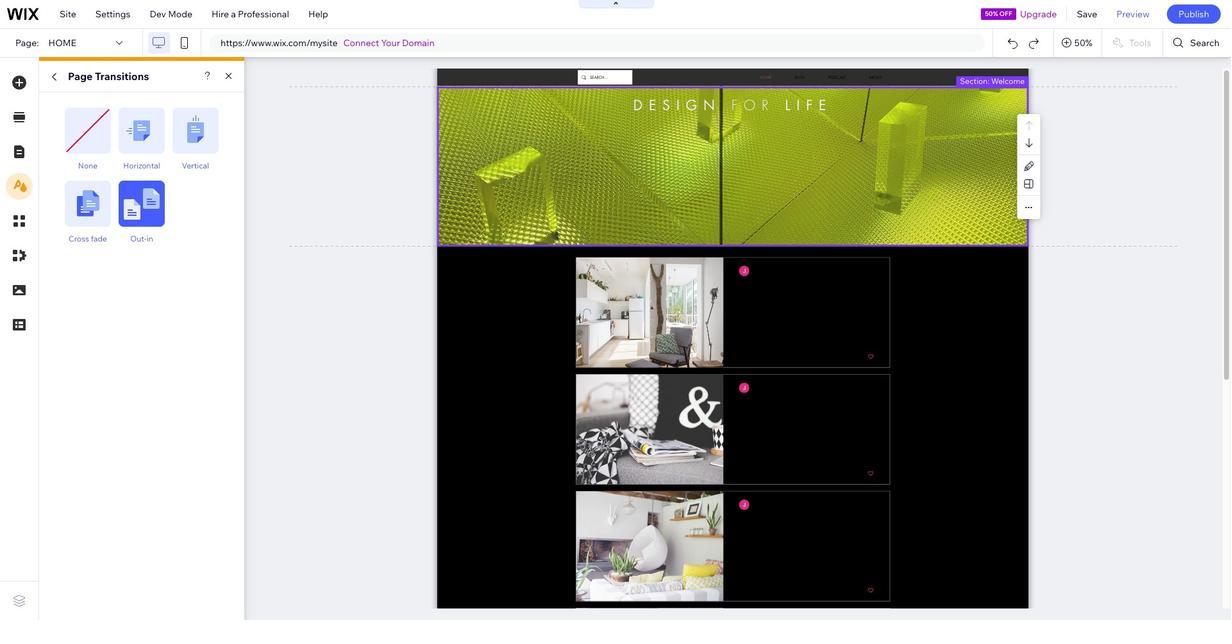 Task type: vqa. For each thing, say whether or not it's contained in the screenshot.
Dev
yes



Task type: describe. For each thing, give the bounding box(es) containing it.
connect
[[344, 37, 379, 49]]

publish
[[1179, 8, 1210, 20]]

welcome
[[992, 76, 1025, 86]]

out-
[[130, 234, 147, 244]]

publish button
[[1167, 4, 1221, 24]]

mode
[[168, 8, 192, 20]]

help
[[308, 8, 328, 20]]

cross
[[69, 234, 89, 244]]

hire
[[212, 8, 229, 20]]

dev
[[150, 8, 166, 20]]

a
[[231, 8, 236, 20]]

tools button
[[1103, 29, 1163, 57]]

save button
[[1068, 0, 1107, 28]]

search
[[1191, 37, 1220, 49]]

50% for 50% off
[[985, 10, 998, 18]]

page transitions
[[68, 70, 149, 83]]



Task type: locate. For each thing, give the bounding box(es) containing it.
vertical
[[182, 161, 209, 171]]

0 horizontal spatial 50%
[[985, 10, 998, 18]]

home
[[48, 37, 76, 49]]

section: welcome
[[960, 76, 1025, 86]]

cross fade
[[69, 234, 107, 244]]

1 horizontal spatial 50%
[[1075, 37, 1093, 49]]

https://www.wix.com/mysite connect your domain
[[221, 37, 435, 49]]

50% inside button
[[1075, 37, 1093, 49]]

tools
[[1129, 37, 1152, 49]]

preview
[[1117, 8, 1150, 20]]

professional
[[238, 8, 289, 20]]

save
[[1077, 8, 1098, 20]]

search button
[[1164, 29, 1232, 57]]

50% off
[[985, 10, 1013, 18]]

1 vertical spatial 50%
[[1075, 37, 1093, 49]]

page
[[68, 70, 93, 83]]

0 vertical spatial 50%
[[985, 10, 998, 18]]

50% down save button
[[1075, 37, 1093, 49]]

site
[[60, 8, 76, 20]]

none
[[78, 161, 98, 171]]

hire a professional
[[212, 8, 289, 20]]

horizontal
[[123, 161, 160, 171]]

transitions
[[95, 70, 149, 83]]

out-in
[[130, 234, 153, 244]]

https://www.wix.com/mysite
[[221, 37, 338, 49]]

section:
[[960, 76, 990, 86]]

preview button
[[1107, 0, 1160, 28]]

fade
[[91, 234, 107, 244]]

50% button
[[1054, 29, 1102, 57]]

50% left off
[[985, 10, 998, 18]]

upgrade
[[1020, 8, 1057, 20]]

your
[[381, 37, 400, 49]]

50%
[[985, 10, 998, 18], [1075, 37, 1093, 49]]

in
[[147, 234, 153, 244]]

domain
[[402, 37, 435, 49]]

50% for 50%
[[1075, 37, 1093, 49]]

dev mode
[[150, 8, 192, 20]]

settings
[[95, 8, 130, 20]]

off
[[1000, 10, 1013, 18]]



